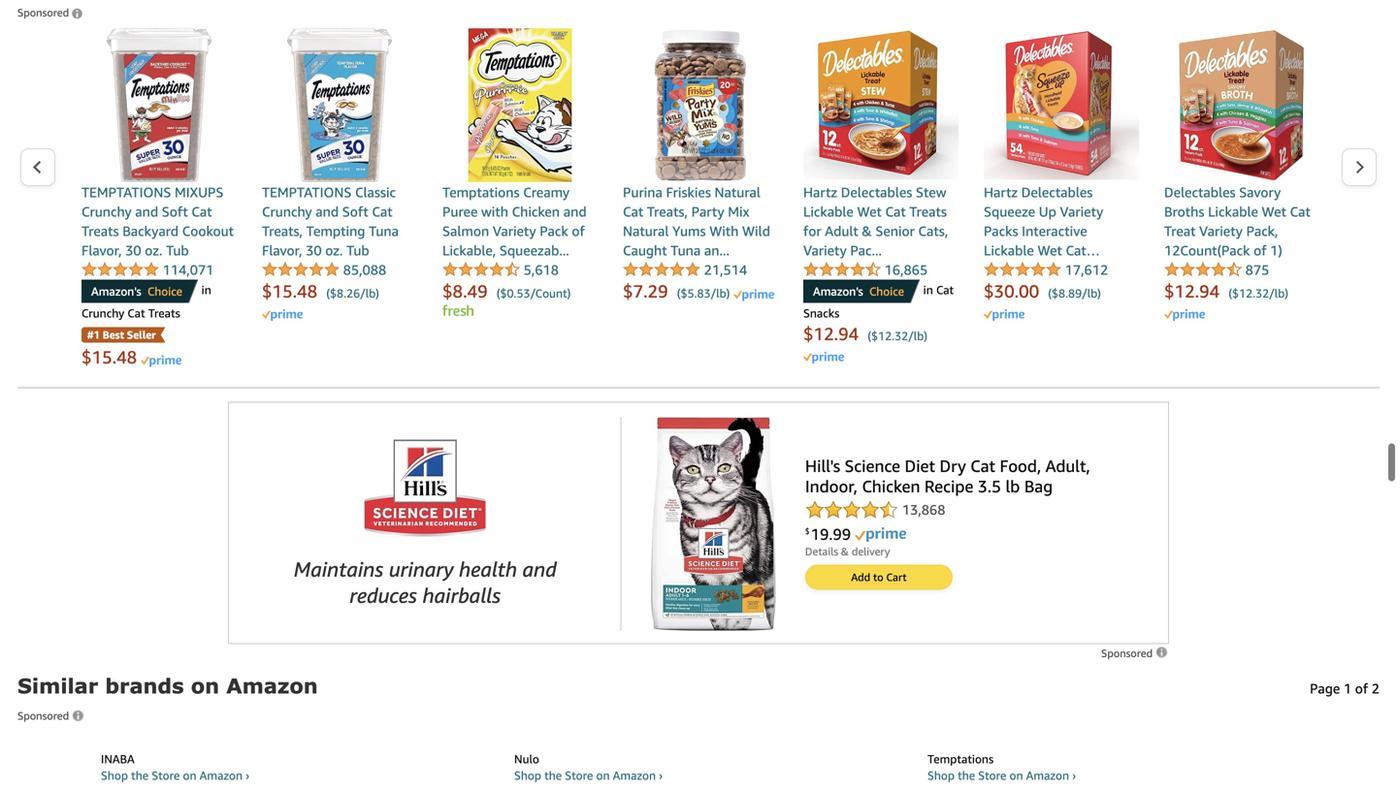 Task type: describe. For each thing, give the bounding box(es) containing it.
hartz delectables squeeze up variety packs interactive lickable wet cat treats, 54 count image
[[984, 28, 1139, 183]]

in crunchy cat treats
[[82, 283, 211, 320]]

crunchy for treats,
[[262, 204, 312, 220]]

amazon's for &
[[813, 285, 863, 298]]

lickable for hartz
[[803, 204, 854, 220]]

$15.48 for $15.48 ($8.26/lb)
[[262, 281, 318, 302]]

brands
[[105, 674, 184, 699]]

list containing $15.48
[[56, 28, 1341, 369]]

variety inside temptations creamy puree with chicken and salmon variety pack of lickable, squeezab...
[[493, 223, 536, 239]]

0 vertical spatial sponsored link
[[17, 0, 82, 21]]

temptations shop the store on amazon ›
[[928, 753, 1076, 783]]

and for backyard
[[135, 204, 158, 220]]

shop for inaba shop the store on amazon ›
[[101, 769, 128, 783]]

soft for classic
[[342, 204, 368, 220]]

cat inside in cat snacks
[[936, 283, 954, 297]]

17,612
[[1065, 262, 1108, 278]]

sponsored button
[[17, 707, 85, 726]]

oz. for 114,071
[[145, 242, 162, 258]]

#1 best seller link
[[82, 327, 165, 344]]

($0.53/count)
[[497, 287, 571, 300]]

snacks
[[803, 307, 840, 320]]

inaba shop the store on amazon ›
[[101, 753, 249, 783]]

$15.48 ($8.26/lb)
[[262, 281, 379, 302]]

for
[[803, 223, 821, 239]]

1 vertical spatial $12.94
[[803, 323, 859, 344]]

30 for tempting
[[306, 242, 322, 258]]

0 horizontal spatial $12.94 ($12.32/lb)
[[803, 323, 928, 344]]

hartz delectables squeeze up variety packs interactive lickable wet cat…
[[984, 184, 1104, 258]]

2 vertical spatial of
[[1355, 681, 1368, 697]]

1
[[1344, 681, 1352, 697]]

choice for 114,071
[[147, 285, 182, 298]]

similar
[[17, 674, 98, 699]]

temptations mixups crunchy and soft cat treats backyard cookout flavor, 30 oz. tub link
[[82, 28, 237, 260]]

cat…
[[1066, 242, 1100, 258]]

lickable inside hartz delectables squeeze up variety packs interactive lickable wet cat…
[[984, 242, 1034, 258]]

sponsored for sponsored button in the left of the page
[[17, 710, 69, 723]]

mix
[[728, 204, 749, 220]]

delectables for variety
[[1022, 184, 1093, 200]]

stew
[[916, 184, 947, 200]]

party
[[691, 204, 724, 220]]

squeezab...
[[500, 242, 569, 258]]

0 vertical spatial natural
[[715, 184, 761, 200]]

delectables savory broths lickable wet cat treat variety pack, 12count(pack of 1) link
[[1164, 28, 1320, 260]]

$8.49 ($0.53/count)
[[442, 281, 571, 302]]

delectables savory broths lickable wet cat treat variety pack, 12count(pack of 1) image
[[1164, 28, 1320, 183]]

85,088
[[343, 262, 386, 278]]

16,865
[[885, 262, 928, 278]]

($8.26/lb)
[[326, 287, 379, 300]]

1 horizontal spatial $12.94
[[1164, 281, 1220, 302]]

and inside temptations creamy puree with chicken and salmon variety pack of lickable, squeezab...
[[563, 204, 587, 220]]

temptations for the
[[928, 753, 994, 766]]

broths
[[1164, 204, 1205, 220]]

inaba
[[101, 753, 135, 766]]

lickable for delectables
[[1208, 204, 1258, 220]]

creamy
[[523, 184, 570, 200]]

with
[[710, 223, 739, 239]]

purina
[[623, 184, 663, 200]]

and for tempting
[[316, 204, 339, 220]]

nulo shop the store on amazon ›
[[514, 753, 663, 783]]

$15.48 for $15.48
[[82, 347, 137, 368]]

› for temptations shop the store on amazon ›
[[1072, 769, 1076, 783]]

amazon for nulo shop the store on amazon ›
[[613, 769, 656, 783]]

classic
[[355, 184, 396, 200]]

cookout
[[182, 223, 234, 239]]

similar brands on amazon
[[17, 674, 318, 699]]

treat
[[1164, 223, 1196, 239]]

114,071
[[163, 262, 214, 278]]

114,071 link
[[82, 262, 214, 279]]

of inside temptations creamy puree with chicken and salmon variety pack of lickable, squeezab...
[[572, 223, 585, 239]]

treats, inside purina friskies natural cat treats, party mix natural yums with wild caught tuna an...
[[647, 204, 688, 220]]

5,618 link
[[442, 262, 559, 279]]

temptations mixups crunchy and soft cat treats backyard cookout flavor, 30 oz. tub
[[82, 184, 234, 258]]

1 horizontal spatial ($12.32/lb)
[[1229, 287, 1289, 300]]

temptations creamy puree with chicken and salmon variety pack of lickable, squeezab...
[[442, 184, 587, 258]]

caught
[[623, 242, 667, 258]]

&
[[862, 223, 872, 239]]

› for inaba shop the store on amazon ›
[[246, 769, 249, 783]]

1 vertical spatial natural
[[623, 223, 669, 239]]

oz. for 85,088
[[325, 242, 343, 258]]

on for temptations shop the store on amazon ›
[[1010, 769, 1023, 783]]

temptations classic crunchy and soft cat treats, tempting tuna flavor, 30 oz. tub link
[[262, 28, 417, 260]]

savory
[[1239, 184, 1281, 200]]

$7.29 ($5.83/lb)
[[623, 281, 730, 302]]

shop the store on amazon › link for temptations
[[928, 769, 1076, 783]]

$15.48 link
[[82, 347, 141, 368]]

treats for stew
[[910, 204, 947, 220]]

pack,
[[1246, 223, 1278, 239]]

purina friskies natural cat treats, party mix natural yums with wild caught tuna an... link
[[623, 28, 778, 260]]

cat inside temptations classic crunchy and soft cat treats, tempting tuna flavor, 30 oz. tub
[[372, 204, 393, 220]]

chicken
[[512, 204, 560, 220]]

seller
[[127, 329, 156, 341]]

variety inside delectables savory broths lickable wet cat treat variety pack, 12count(pack of 1)
[[1199, 223, 1243, 239]]

in cat snacks
[[803, 283, 954, 320]]

flavor, for temptations mixups crunchy and soft cat treats backyard cookout flavor, 30 oz. tub
[[82, 242, 122, 258]]

lickable,
[[442, 242, 496, 258]]

senior
[[876, 223, 915, 239]]

$30.00 ($8.89/lb)
[[984, 281, 1101, 302]]

wild
[[742, 223, 770, 239]]

amazon's choice for 114,071
[[91, 285, 182, 298]]

($5.83/lb)
[[677, 287, 730, 300]]

shop for nulo shop the store on amazon ›
[[514, 769, 541, 783]]

1)
[[1270, 242, 1283, 258]]

flavor, for temptations classic crunchy and soft cat treats, tempting tuna flavor, 30 oz. tub
[[262, 242, 302, 258]]

best
[[103, 329, 124, 341]]

puree
[[442, 204, 478, 220]]

purina friskies natural cat treats, party mix natural yums with wild caught tuna an...
[[623, 184, 770, 258]]

soft for mixups
[[162, 204, 188, 220]]

5,618
[[524, 262, 559, 278]]

875
[[1246, 262, 1269, 278]]

squeeze
[[984, 204, 1035, 220]]

an...
[[704, 242, 730, 258]]

$30.00
[[984, 281, 1039, 302]]

shop the store on amazon › link for inaba
[[101, 769, 249, 783]]

the for temptations
[[958, 769, 975, 783]]

($8.89/lb)
[[1048, 287, 1101, 300]]

$8.49
[[442, 281, 488, 302]]

friskies
[[666, 184, 711, 200]]

cat inside purina friskies natural cat treats, party mix natural yums with wild caught tuna an...
[[623, 204, 644, 220]]

hartz delectables stew lickable wet cat treats for adult & senior cats, variety pac... link
[[803, 28, 959, 260]]

tub for backyard
[[166, 242, 189, 258]]

pack
[[540, 223, 568, 239]]

store for temptations
[[978, 769, 1007, 783]]

shop the store on amazon › link for nulo
[[514, 769, 663, 783]]



Task type: locate. For each thing, give the bounding box(es) containing it.
16,865 link
[[803, 262, 928, 279]]

tub inside temptations mixups crunchy and soft cat treats backyard cookout flavor, 30 oz. tub
[[166, 242, 189, 258]]

crunchy
[[82, 204, 132, 220], [262, 204, 312, 220], [82, 307, 124, 320]]

the inside nulo shop the store on amazon ›
[[544, 769, 562, 783]]

1 tub from the left
[[166, 242, 189, 258]]

0 horizontal spatial sponsored link
[[17, 0, 82, 21]]

›
[[246, 769, 249, 783], [659, 769, 663, 783], [1072, 769, 1076, 783]]

2 temptations from the left
[[262, 184, 352, 200]]

1 30 from the left
[[125, 242, 141, 258]]

0 horizontal spatial $15.48
[[82, 347, 137, 368]]

30 up 114,071 link
[[125, 242, 141, 258]]

1 horizontal spatial treats
[[148, 307, 180, 320]]

treats left backyard
[[82, 223, 119, 239]]

lickable down packs on the right top of the page
[[984, 242, 1034, 258]]

treats, left the tempting
[[262, 223, 303, 239]]

2 list from the top
[[56, 742, 1397, 789]]

treats down stew
[[910, 204, 947, 220]]

0 horizontal spatial soft
[[162, 204, 188, 220]]

shop inside nulo shop the store on amazon ›
[[514, 769, 541, 783]]

choice down 16,865
[[869, 285, 904, 298]]

0 vertical spatial ($12.32/lb)
[[1229, 287, 1289, 300]]

yums
[[672, 223, 706, 239]]

tub up 85,088
[[346, 242, 369, 258]]

3 shop from the left
[[928, 769, 955, 783]]

1 horizontal spatial flavor,
[[262, 242, 302, 258]]

30 inside temptations mixups crunchy and soft cat treats backyard cookout flavor, 30 oz. tub
[[125, 242, 141, 258]]

page
[[1310, 681, 1340, 697]]

1 horizontal spatial $12.94 ($12.32/lb)
[[1164, 281, 1289, 302]]

choice for 16,865
[[869, 285, 904, 298]]

2 soft from the left
[[342, 204, 368, 220]]

0 horizontal spatial hartz
[[803, 184, 837, 200]]

0 horizontal spatial 30
[[125, 242, 141, 258]]

the inside the inaba shop the store on amazon ›
[[131, 769, 149, 783]]

hartz inside 'hartz delectables stew lickable wet cat treats for adult & senior cats, variety pac...'
[[803, 184, 837, 200]]

1 horizontal spatial amazon's
[[813, 285, 863, 298]]

backyard
[[122, 223, 179, 239]]

treats, inside temptations classic crunchy and soft cat treats, tempting tuna flavor, 30 oz. tub
[[262, 223, 303, 239]]

1 horizontal spatial $15.48
[[262, 281, 318, 302]]

$12.94 ($12.32/lb) down in cat snacks
[[803, 323, 928, 344]]

in down 114,071
[[202, 283, 211, 297]]

on inside nulo shop the store on amazon ›
[[596, 769, 610, 783]]

1 horizontal spatial of
[[1254, 242, 1267, 258]]

2 the from the left
[[544, 769, 562, 783]]

0 horizontal spatial amazon's
[[91, 285, 141, 298]]

store inside nulo shop the store on amazon ›
[[565, 769, 593, 783]]

amazon's
[[91, 285, 141, 298], [813, 285, 863, 298]]

2 store from the left
[[565, 769, 593, 783]]

3 the from the left
[[958, 769, 975, 783]]

0 horizontal spatial treats,
[[262, 223, 303, 239]]

hartz up squeeze
[[984, 184, 1018, 200]]

sponsored
[[17, 6, 72, 19], [1101, 648, 1156, 660], [17, 710, 69, 723]]

1 vertical spatial $15.48
[[82, 347, 137, 368]]

nulo
[[514, 753, 539, 766]]

natural
[[715, 184, 761, 200], [623, 223, 669, 239]]

crunchy inside temptations classic crunchy and soft cat treats, tempting tuna flavor, 30 oz. tub
[[262, 204, 312, 220]]

0 horizontal spatial shop the store on amazon › link
[[101, 769, 249, 783]]

875 link
[[1164, 262, 1269, 279]]

0 horizontal spatial ($12.32/lb)
[[868, 329, 928, 343]]

wet inside 'hartz delectables stew lickable wet cat treats for adult & senior cats, variety pac...'
[[857, 204, 882, 220]]

1 horizontal spatial 30
[[306, 242, 322, 258]]

2 horizontal spatial lickable
[[1208, 204, 1258, 220]]

soft inside temptations mixups crunchy and soft cat treats backyard cookout flavor, 30 oz. tub
[[162, 204, 188, 220]]

1 vertical spatial sponsored
[[1101, 648, 1156, 660]]

temptations creamy puree with chicken and salmon variety pack of lickable, squeezab... link
[[442, 28, 598, 260]]

on for nulo shop the store on amazon ›
[[596, 769, 610, 783]]

oz. down backyard
[[145, 242, 162, 258]]

delectables for wet
[[841, 184, 912, 200]]

0 horizontal spatial temptations
[[442, 184, 520, 200]]

1 horizontal spatial oz.
[[325, 242, 343, 258]]

0 horizontal spatial the
[[131, 769, 149, 783]]

cat
[[192, 204, 212, 220], [372, 204, 393, 220], [623, 204, 644, 220], [885, 204, 906, 220], [1290, 204, 1311, 220], [936, 283, 954, 297], [127, 307, 145, 320]]

tub for tempting
[[346, 242, 369, 258]]

1 vertical spatial of
[[1254, 242, 1267, 258]]

amazon for inaba shop the store on amazon ›
[[200, 769, 243, 783]]

2 in from the left
[[923, 283, 933, 297]]

cat inside in crunchy cat treats
[[127, 307, 145, 320]]

wet up "&"
[[857, 204, 882, 220]]

2 oz. from the left
[[325, 242, 343, 258]]

2 horizontal spatial ›
[[1072, 769, 1076, 783]]

1 shop the store on amazon › link from the left
[[101, 769, 249, 783]]

in for 114,071
[[202, 283, 211, 297]]

0 vertical spatial of
[[572, 223, 585, 239]]

2 shop the store on amazon › link from the left
[[514, 769, 663, 783]]

1 vertical spatial list
[[56, 742, 1397, 789]]

2 amazon's from the left
[[813, 285, 863, 298]]

of inside delectables savory broths lickable wet cat treat variety pack, 12count(pack of 1)
[[1254, 242, 1267, 258]]

3 and from the left
[[563, 204, 587, 220]]

crunchy inside in crunchy cat treats
[[82, 307, 124, 320]]

2 vertical spatial sponsored
[[17, 710, 69, 723]]

amazon inside temptations shop the store on amazon ›
[[1026, 769, 1069, 783]]

temptations inside temptations shop the store on amazon ›
[[928, 753, 994, 766]]

1 amazon's choice from the left
[[91, 285, 182, 298]]

temptations for tempting
[[262, 184, 352, 200]]

21,514 link
[[623, 262, 747, 279]]

1 horizontal spatial shop
[[514, 769, 541, 783]]

0 horizontal spatial flavor,
[[82, 242, 122, 258]]

1 horizontal spatial natural
[[715, 184, 761, 200]]

85,088 link
[[262, 262, 386, 279]]

temptations creamy puree with chicken and salmon variety pack of lickable, squeezable cat treats, 0.42 oz pouches, 16 count image
[[442, 305, 474, 316]]

1 horizontal spatial in
[[923, 283, 933, 297]]

the inside temptations shop the store on amazon ›
[[958, 769, 975, 783]]

1 horizontal spatial and
[[316, 204, 339, 220]]

lickable down savory on the top of page
[[1208, 204, 1258, 220]]

amazon's choice for 16,865
[[813, 285, 904, 298]]

flavor,
[[82, 242, 122, 258], [262, 242, 302, 258]]

in inside in crunchy cat treats
[[202, 283, 211, 297]]

› inside temptations shop the store on amazon ›
[[1072, 769, 1076, 783]]

0 horizontal spatial lickable
[[803, 204, 854, 220]]

variety inside hartz delectables squeeze up variety packs interactive lickable wet cat…
[[1060, 204, 1104, 220]]

treats
[[910, 204, 947, 220], [82, 223, 119, 239], [148, 307, 180, 320]]

0 horizontal spatial amazon's choice
[[91, 285, 182, 298]]

17,612 link
[[984, 262, 1108, 279]]

delectables inside delectables savory broths lickable wet cat treat variety pack, 12count(pack of 1)
[[1164, 184, 1236, 200]]

shop the store on amazon › link
[[101, 769, 249, 783], [514, 769, 663, 783], [928, 769, 1076, 783]]

delectables up up
[[1022, 184, 1093, 200]]

1 flavor, from the left
[[82, 242, 122, 258]]

#1
[[87, 329, 100, 341]]

1 horizontal spatial tub
[[346, 242, 369, 258]]

treats inside temptations mixups crunchy and soft cat treats backyard cookout flavor, 30 oz. tub
[[82, 223, 119, 239]]

temptations mixups crunchy and soft cat treats backyard cookout flavor, 30 oz. tub image
[[82, 28, 237, 183]]

wet down interactive
[[1038, 242, 1062, 258]]

soft
[[162, 204, 188, 220], [342, 204, 368, 220]]

amazon inside the inaba shop the store on amazon ›
[[200, 769, 243, 783]]

cat inside 'hartz delectables stew lickable wet cat treats for adult & senior cats, variety pac...'
[[885, 204, 906, 220]]

$12.94 ($12.32/lb) down 875 link
[[1164, 281, 1289, 302]]

temptations up backyard
[[82, 184, 171, 200]]

1 shop from the left
[[101, 769, 128, 783]]

temptations inside temptations creamy puree with chicken and salmon variety pack of lickable, squeezab...
[[442, 184, 520, 200]]

lickable
[[803, 204, 854, 220], [1208, 204, 1258, 220], [984, 242, 1034, 258]]

tuna inside temptations classic crunchy and soft cat treats, tempting tuna flavor, 30 oz. tub
[[369, 223, 399, 239]]

choice down 114,071 link
[[147, 285, 182, 298]]

and up backyard
[[135, 204, 158, 220]]

of right pack
[[572, 223, 585, 239]]

temptations for puree
[[442, 184, 520, 200]]

shop for temptations shop the store on amazon ›
[[928, 769, 955, 783]]

treats inside in crunchy cat treats
[[148, 307, 180, 320]]

0 horizontal spatial treats
[[82, 223, 119, 239]]

1 soft from the left
[[162, 204, 188, 220]]

hartz for hartz delectables squeeze up variety packs interactive lickable wet cat…
[[984, 184, 1018, 200]]

delectables
[[841, 184, 912, 200], [1022, 184, 1093, 200], [1164, 184, 1236, 200]]

3 delectables from the left
[[1164, 184, 1236, 200]]

amazon's choice down 16,865 link
[[813, 285, 904, 298]]

tub inside temptations classic crunchy and soft cat treats, tempting tuna flavor, 30 oz. tub
[[346, 242, 369, 258]]

temptations creamy puree with chicken and salmon variety pack of lickable, squeezable cat treats, 0.42 oz pouches, 16 count image
[[442, 28, 598, 183]]

delectables inside hartz delectables squeeze up variety packs interactive lickable wet cat…
[[1022, 184, 1093, 200]]

flavor, inside temptations mixups crunchy and soft cat treats backyard cookout flavor, 30 oz. tub
[[82, 242, 122, 258]]

2 delectables from the left
[[1022, 184, 1093, 200]]

0 horizontal spatial delectables
[[841, 184, 912, 200]]

the for inaba
[[131, 769, 149, 783]]

1 choice from the left
[[147, 285, 182, 298]]

soft up the tempting
[[342, 204, 368, 220]]

amazon's for flavor,
[[91, 285, 141, 298]]

the for nulo
[[544, 769, 562, 783]]

amazon's up 'snacks'
[[813, 285, 863, 298]]

flavor, up 85,088 link
[[262, 242, 302, 258]]

in
[[202, 283, 211, 297], [923, 283, 933, 297]]

hartz for hartz delectables stew lickable wet cat treats for adult & senior cats, variety pac...
[[803, 184, 837, 200]]

1 horizontal spatial delectables
[[1022, 184, 1093, 200]]

temptations for backyard
[[82, 184, 171, 200]]

list containing inaba
[[56, 742, 1397, 789]]

amazon for temptations shop the store on amazon ›
[[1026, 769, 1069, 783]]

tuna down classic
[[369, 223, 399, 239]]

› inside nulo shop the store on amazon ›
[[659, 769, 663, 783]]

1 horizontal spatial temptations
[[262, 184, 352, 200]]

in down 16,865
[[923, 283, 933, 297]]

sponsored link
[[17, 0, 82, 21], [1101, 647, 1169, 660]]

1 horizontal spatial hartz
[[984, 184, 1018, 200]]

natural up mix
[[715, 184, 761, 200]]

crunchy for treats
[[82, 204, 132, 220]]

1 horizontal spatial shop the store on amazon › link
[[514, 769, 663, 783]]

0 horizontal spatial shop
[[101, 769, 128, 783]]

$12.94 down 875 link
[[1164, 281, 1220, 302]]

wet for adult
[[857, 204, 882, 220]]

and up the tempting
[[316, 204, 339, 220]]

0 vertical spatial $15.48
[[262, 281, 318, 302]]

1 horizontal spatial wet
[[1038, 242, 1062, 258]]

sponsored inside sponsored button
[[17, 710, 69, 723]]

and inside temptations mixups crunchy and soft cat treats backyard cookout flavor, 30 oz. tub
[[135, 204, 158, 220]]

lickable up adult
[[803, 204, 854, 220]]

leave feedback on sponsored ad element
[[1101, 648, 1169, 660]]

pac...
[[850, 242, 882, 258]]

treats,
[[647, 204, 688, 220], [262, 223, 303, 239]]

0 horizontal spatial choice
[[147, 285, 182, 298]]

store for inaba
[[152, 769, 180, 783]]

1 list from the top
[[56, 28, 1341, 369]]

flavor, inside temptations classic crunchy and soft cat treats, tempting tuna flavor, 30 oz. tub
[[262, 242, 302, 258]]

0 horizontal spatial temptations
[[82, 184, 171, 200]]

30
[[125, 242, 141, 258], [306, 242, 322, 258]]

shop inside temptations shop the store on amazon ›
[[928, 769, 955, 783]]

oz. inside temptations mixups crunchy and soft cat treats backyard cookout flavor, 30 oz. tub
[[145, 242, 162, 258]]

1 horizontal spatial choice
[[869, 285, 904, 298]]

wet up pack,
[[1262, 204, 1287, 220]]

treats inside 'hartz delectables stew lickable wet cat treats for adult & senior cats, variety pac...'
[[910, 204, 947, 220]]

0 horizontal spatial ›
[[246, 769, 249, 783]]

1 horizontal spatial store
[[565, 769, 593, 783]]

1 store from the left
[[152, 769, 180, 783]]

2 horizontal spatial treats
[[910, 204, 947, 220]]

amazon's choice down 114,071 link
[[91, 285, 182, 298]]

tuna down 'yums'
[[671, 242, 701, 258]]

21,514
[[704, 262, 747, 278]]

crunchy inside temptations mixups crunchy and soft cat treats backyard cookout flavor, 30 oz. tub
[[82, 204, 132, 220]]

on inside temptations shop the store on amazon ›
[[1010, 769, 1023, 783]]

$7.29
[[623, 281, 668, 302]]

tuna inside purina friskies natural cat treats, party mix natural yums with wild caught tuna an...
[[671, 242, 701, 258]]

store for nulo
[[565, 769, 593, 783]]

0 vertical spatial sponsored
[[17, 6, 72, 19]]

on for inaba shop the store on amazon ›
[[183, 769, 197, 783]]

2 choice from the left
[[869, 285, 904, 298]]

and
[[135, 204, 158, 220], [316, 204, 339, 220], [563, 204, 587, 220]]

1 in from the left
[[202, 283, 211, 297]]

1 vertical spatial treats,
[[262, 223, 303, 239]]

temptations inside temptations mixups crunchy and soft cat treats backyard cookout flavor, 30 oz. tub
[[82, 184, 171, 200]]

1 vertical spatial temptations
[[928, 753, 994, 766]]

purina friskies natural cat treats, party mix natural yums with wild caught tuna and added vitamins, minerals and nutrients - 20 oz. canister image
[[623, 28, 778, 183]]

treats for crunchy
[[82, 223, 119, 239]]

lickable inside delectables savory broths lickable wet cat treat variety pack, 12count(pack of 1)
[[1208, 204, 1258, 220]]

2 horizontal spatial shop
[[928, 769, 955, 783]]

1 delectables from the left
[[841, 184, 912, 200]]

2
[[1372, 681, 1380, 697]]

2 horizontal spatial and
[[563, 204, 587, 220]]

1 horizontal spatial the
[[544, 769, 562, 783]]

crunchy up the tempting
[[262, 204, 312, 220]]

0 vertical spatial temptations
[[442, 184, 520, 200]]

variety down for
[[803, 242, 847, 258]]

of left 2
[[1355, 681, 1368, 697]]

0 vertical spatial $12.94 ($12.32/lb)
[[1164, 281, 1289, 302]]

1 horizontal spatial temptations
[[928, 753, 994, 766]]

› for nulo shop the store on amazon ›
[[659, 769, 663, 783]]

wet for pack,
[[1262, 204, 1287, 220]]

amazon inside nulo shop the store on amazon ›
[[613, 769, 656, 783]]

2 horizontal spatial wet
[[1262, 204, 1287, 220]]

2 flavor, from the left
[[262, 242, 302, 258]]

1 temptations from the left
[[82, 184, 171, 200]]

0 vertical spatial list
[[56, 28, 1341, 369]]

$15.48 down best
[[82, 347, 137, 368]]

1 vertical spatial tuna
[[671, 242, 701, 258]]

lickable inside 'hartz delectables stew lickable wet cat treats for adult & senior cats, variety pac...'
[[803, 204, 854, 220]]

store inside temptations shop the store on amazon ›
[[978, 769, 1007, 783]]

tub up 114,071
[[166, 242, 189, 258]]

temptations up the tempting
[[262, 184, 352, 200]]

$12.94 down 'snacks'
[[803, 323, 859, 344]]

1 horizontal spatial sponsored link
[[1101, 647, 1169, 660]]

natural up caught
[[623, 223, 669, 239]]

next image
[[1355, 160, 1365, 175]]

0 vertical spatial $12.94
[[1164, 281, 1220, 302]]

1 horizontal spatial amazon's choice
[[813, 285, 904, 298]]

temptations classic crunchy and soft cat treats, tempting tuna flavor, 30 oz. tub image
[[262, 28, 417, 183]]

2 shop from the left
[[514, 769, 541, 783]]

wet inside delectables savory broths lickable wet cat treat variety pack, 12count(pack of 1)
[[1262, 204, 1287, 220]]

shop inside the inaba shop the store on amazon ›
[[101, 769, 128, 783]]

in inside in cat snacks
[[923, 283, 933, 297]]

1 horizontal spatial soft
[[342, 204, 368, 220]]

2 horizontal spatial delectables
[[1164, 184, 1236, 200]]

0 vertical spatial treats
[[910, 204, 947, 220]]

2 tub from the left
[[346, 242, 369, 258]]

and inside temptations classic crunchy and soft cat treats, tempting tuna flavor, 30 oz. tub
[[316, 204, 339, 220]]

$15.48 down 85,088 link
[[262, 281, 318, 302]]

› inside the inaba shop the store on amazon ›
[[246, 769, 249, 783]]

0 horizontal spatial oz.
[[145, 242, 162, 258]]

hartz delectables squeeze up variety packs interactive lickable wet cat… link
[[984, 28, 1139, 260]]

of left 1)
[[1254, 242, 1267, 258]]

sponsored for leave feedback on sponsored ad element
[[1101, 648, 1156, 660]]

2 horizontal spatial shop the store on amazon › link
[[928, 769, 1076, 783]]

temptations inside temptations classic crunchy and soft cat treats, tempting tuna flavor, 30 oz. tub
[[262, 184, 352, 200]]

0 horizontal spatial wet
[[857, 204, 882, 220]]

amazon's down 114,071 link
[[91, 285, 141, 298]]

and up pack
[[563, 204, 587, 220]]

$12.94 ($12.32/lb)
[[1164, 281, 1289, 302], [803, 323, 928, 344]]

soft down mixups
[[162, 204, 188, 220]]

choice
[[147, 285, 182, 298], [869, 285, 904, 298]]

tempting
[[306, 223, 365, 239]]

in for 16,865
[[923, 283, 933, 297]]

3 store from the left
[[978, 769, 1007, 783]]

previous image
[[32, 160, 43, 175]]

1 the from the left
[[131, 769, 149, 783]]

interactive
[[1022, 223, 1087, 239]]

variety down with on the left of the page
[[493, 223, 536, 239]]

2 › from the left
[[659, 769, 663, 783]]

0 vertical spatial tuna
[[369, 223, 399, 239]]

2 and from the left
[[316, 204, 339, 220]]

on inside the inaba shop the store on amazon ›
[[183, 769, 197, 783]]

0 horizontal spatial store
[[152, 769, 180, 783]]

delectables up "&"
[[841, 184, 912, 200]]

1 vertical spatial ($12.32/lb)
[[868, 329, 928, 343]]

delectables up broths
[[1164, 184, 1236, 200]]

treats up seller
[[148, 307, 180, 320]]

variety up 12count(pack
[[1199, 223, 1243, 239]]

2 horizontal spatial store
[[978, 769, 1007, 783]]

soft inside temptations classic crunchy and soft cat treats, tempting tuna flavor, 30 oz. tub
[[342, 204, 368, 220]]

30 inside temptations classic crunchy and soft cat treats, tempting tuna flavor, 30 oz. tub
[[306, 242, 322, 258]]

with
[[481, 204, 508, 220]]

variety up interactive
[[1060, 204, 1104, 220]]

0 horizontal spatial natural
[[623, 223, 669, 239]]

0 vertical spatial treats,
[[647, 204, 688, 220]]

2 vertical spatial treats
[[148, 307, 180, 320]]

2 hartz from the left
[[984, 184, 1018, 200]]

variety
[[1060, 204, 1104, 220], [493, 223, 536, 239], [1199, 223, 1243, 239], [803, 242, 847, 258]]

up
[[1039, 204, 1057, 220]]

30 for backyard
[[125, 242, 141, 258]]

1 horizontal spatial tuna
[[671, 242, 701, 258]]

1 horizontal spatial treats,
[[647, 204, 688, 220]]

salmon
[[442, 223, 489, 239]]

crunchy up #1
[[82, 307, 124, 320]]

0 horizontal spatial of
[[572, 223, 585, 239]]

adult
[[825, 223, 858, 239]]

flavor, up 114,071 link
[[82, 242, 122, 258]]

1 oz. from the left
[[145, 242, 162, 258]]

temptations
[[442, 184, 520, 200], [928, 753, 994, 766]]

2 amazon's choice from the left
[[813, 285, 904, 298]]

hartz delectables stew lickable wet cat treats for adult & senior cats, variety pack, 12 count image
[[803, 28, 959, 183]]

($12.32/lb) down 875
[[1229, 287, 1289, 300]]

treats, down friskies at the top
[[647, 204, 688, 220]]

0 horizontal spatial $12.94
[[803, 323, 859, 344]]

hartz delectables stew lickable wet cat treats for adult & senior cats, variety pac...
[[803, 184, 948, 258]]

list
[[56, 28, 1341, 369], [56, 742, 1397, 789]]

($12.32/lb) down in cat snacks
[[868, 329, 928, 343]]

2 horizontal spatial of
[[1355, 681, 1368, 697]]

variety inside 'hartz delectables stew lickable wet cat treats for adult & senior cats, variety pac...'
[[803, 242, 847, 258]]

packs
[[984, 223, 1018, 239]]

1 vertical spatial $12.94 ($12.32/lb)
[[803, 323, 928, 344]]

mixups
[[175, 184, 224, 200]]

3 › from the left
[[1072, 769, 1076, 783]]

tub
[[166, 242, 189, 258], [346, 242, 369, 258]]

1 › from the left
[[246, 769, 249, 783]]

hartz inside hartz delectables squeeze up variety packs interactive lickable wet cat…
[[984, 184, 1018, 200]]

cats,
[[918, 223, 948, 239]]

oz. down the tempting
[[325, 242, 343, 258]]

delectables inside 'hartz delectables stew lickable wet cat treats for adult & senior cats, variety pac...'
[[841, 184, 912, 200]]

1 hartz from the left
[[803, 184, 837, 200]]

page 1 of 2
[[1310, 681, 1380, 697]]

0 horizontal spatial and
[[135, 204, 158, 220]]

1 horizontal spatial ›
[[659, 769, 663, 783]]

12count(pack
[[1164, 242, 1250, 258]]

30 up 85,088 link
[[306, 242, 322, 258]]

1 vertical spatial treats
[[82, 223, 119, 239]]

crunchy up backyard
[[82, 204, 132, 220]]

cat inside temptations mixups crunchy and soft cat treats backyard cookout flavor, 30 oz. tub
[[192, 204, 212, 220]]

wet inside hartz delectables squeeze up variety packs interactive lickable wet cat…
[[1038, 242, 1062, 258]]

2 30 from the left
[[306, 242, 322, 258]]

#1 best seller
[[87, 329, 156, 341]]

1 amazon's from the left
[[91, 285, 141, 298]]

0 horizontal spatial in
[[202, 283, 211, 297]]

temptations classic crunchy and soft cat treats, tempting tuna flavor, 30 oz. tub
[[262, 184, 399, 258]]

3 shop the store on amazon › link from the left
[[928, 769, 1076, 783]]

store inside the inaba shop the store on amazon ›
[[152, 769, 180, 783]]

of
[[572, 223, 585, 239], [1254, 242, 1267, 258], [1355, 681, 1368, 697]]

1 and from the left
[[135, 204, 158, 220]]

1 horizontal spatial lickable
[[984, 242, 1034, 258]]

1 vertical spatial sponsored link
[[1101, 647, 1169, 660]]

oz.
[[145, 242, 162, 258], [325, 242, 343, 258]]

cat inside delectables savory broths lickable wet cat treat variety pack, 12count(pack of 1)
[[1290, 204, 1311, 220]]

2 horizontal spatial the
[[958, 769, 975, 783]]

hartz up for
[[803, 184, 837, 200]]

oz. inside temptations classic crunchy and soft cat treats, tempting tuna flavor, 30 oz. tub
[[325, 242, 343, 258]]



Task type: vqa. For each thing, say whether or not it's contained in the screenshot.
Deal corresponding to COOFANDY Men's Short Sleeve Button up Shirts Lightweight Cotton Waffle Knit T Shirts White image
no



